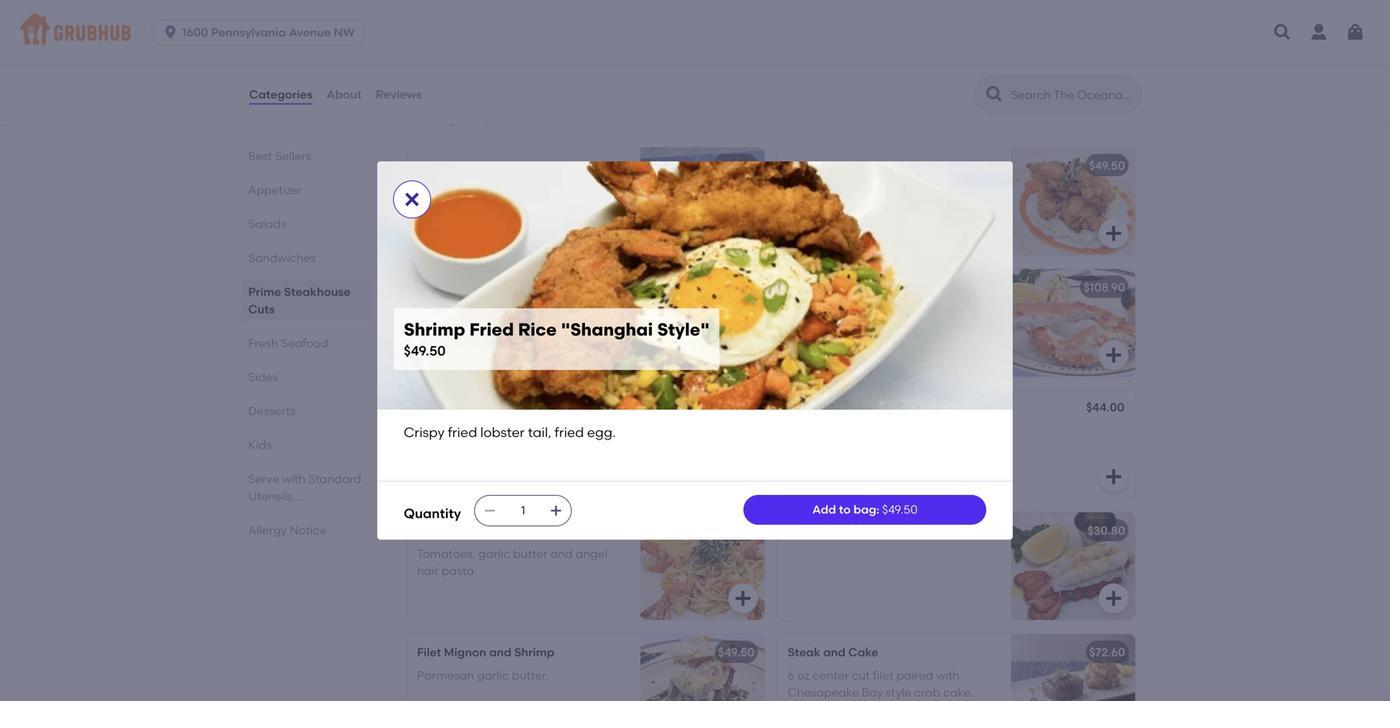 Task type: describe. For each thing, give the bounding box(es) containing it.
garlic for mignon
[[477, 669, 509, 683]]

our
[[558, 114, 574, 126]]

cold
[[811, 523, 838, 538]]

svg image inside 1600 pennsylvania avenue nw button
[[162, 24, 179, 41]]

water
[[841, 523, 876, 538]]

sides
[[248, 370, 278, 384]]

sauce.
[[846, 199, 883, 213]]

garlic for shrimp
[[479, 547, 511, 561]]

$49.50 for shrimp fried rice "shanghai style"
[[719, 280, 755, 294]]

seafood for fresh seafood not seeing what you want? visit our website at www.theoceanaire.com
[[455, 91, 528, 112]]

best sellers
[[248, 149, 311, 163]]

quantity
[[404, 506, 461, 522]]

avenue
[[289, 25, 331, 39]]

oz
[[798, 669, 810, 683]]

0 vertical spatial butter.
[[530, 425, 567, 439]]

tail
[[924, 523, 944, 538]]

$39.60
[[719, 402, 755, 416]]

steakhouse
[[284, 285, 351, 299]]

hair
[[417, 564, 439, 578]]

"shanghai for shrimp fried rice "shanghai style"
[[520, 280, 580, 294]]

1 vertical spatial svg image
[[1104, 223, 1124, 243]]

cake
[[849, 645, 879, 659]]

hot
[[825, 199, 843, 213]]

rice for shrimp fried rice "shanghai style" $49.50
[[518, 319, 557, 340]]

salmon
[[538, 402, 581, 416]]

categories button
[[248, 65, 314, 124]]

lemon
[[492, 425, 527, 439]]

steak
[[788, 645, 821, 659]]

red
[[860, 280, 882, 294]]

0 vertical spatial lobster
[[484, 303, 522, 318]]

Search The Oceanaire Seafood Room search field
[[1010, 87, 1137, 103]]

$108.90
[[1084, 280, 1126, 294]]

5oz cold water lobster tail image
[[1012, 512, 1136, 620]]

and up parmesan garlic butter.
[[489, 645, 512, 659]]

fried for shrimp fried rice "shanghai style"
[[460, 280, 489, 294]]

fresh seafood
[[248, 336, 328, 350]]

1 vertical spatial lobster
[[481, 425, 525, 441]]

with inside 6 oz center cut filet paired with chesapeake bay style crab cake.
[[937, 669, 960, 683]]

house
[[788, 199, 822, 213]]

Input item quantity number field
[[505, 496, 542, 526]]

mignon
[[444, 645, 487, 659]]

shrimp fried rice "shanghai style"
[[417, 280, 616, 294]]

fresh seafood not seeing what you want? visit our website at www.theoceanaire.com
[[404, 91, 743, 126]]

truffled honey, cheesy grits and house hot sauce.
[[788, 182, 965, 213]]

bag:
[[854, 503, 880, 517]]

1 vertical spatial crispy fried lobster tail, fried egg.
[[404, 425, 616, 441]]

sellers
[[275, 149, 311, 163]]

sourced
[[488, 402, 536, 416]]

best
[[248, 149, 273, 163]]

cuts
[[248, 302, 275, 316]]

parmesan garlic butter.
[[417, 669, 549, 683]]

seafood for fresh seafood
[[281, 336, 328, 350]]

www.theoceanaire.com
[[629, 114, 743, 126]]

notice
[[290, 523, 327, 537]]

cut
[[852, 669, 871, 683]]

0 vertical spatial svg image
[[402, 190, 422, 210]]

"shanghai for shrimp fried rice "shanghai style" $49.50
[[561, 319, 653, 340]]

chef select fish of the day
[[788, 402, 940, 416]]

creamy mustard mayonnaise.
[[417, 182, 587, 196]]

chesapeake bay style crab cakes image
[[641, 147, 765, 255]]

mustard
[[465, 182, 513, 196]]

1 vertical spatial lobster
[[878, 523, 921, 538]]

cakes
[[579, 158, 615, 172]]

$37.40
[[720, 523, 755, 538]]

scampi
[[503, 523, 547, 538]]

0 vertical spatial egg.
[[577, 303, 602, 318]]

5oz cold water lobster tail
[[788, 523, 944, 538]]

style" for shrimp fried rice "shanghai style"
[[582, 280, 616, 294]]

to
[[839, 503, 851, 517]]

rice for shrimp fried rice "shanghai style"
[[492, 280, 517, 294]]

0 vertical spatial crispy
[[417, 303, 453, 318]]

categories
[[249, 87, 313, 101]]

select
[[818, 402, 854, 416]]

salads
[[248, 217, 286, 231]]

seeing
[[424, 114, 456, 126]]

filet
[[873, 669, 894, 683]]

cheesy
[[873, 182, 912, 196]]

$30.80
[[1088, 523, 1126, 538]]

allergy notice
[[248, 523, 327, 537]]

and inside tomatoes, garlic butter and angel hair pasta.
[[551, 547, 573, 561]]

responsibly sourced salmon
[[417, 402, 581, 416]]

prime steakhouse cuts
[[248, 285, 351, 316]]

tomatoes,
[[417, 547, 476, 561]]

angel
[[576, 547, 608, 561]]

the
[[896, 402, 914, 416]]

nw
[[334, 25, 355, 39]]

add to bag: $49.50
[[813, 503, 918, 517]]

jumbo
[[417, 523, 457, 538]]

kids
[[248, 438, 272, 452]]

mayonnaise.
[[515, 182, 587, 196]]

steak and cake image
[[1012, 634, 1136, 701]]

website
[[576, 114, 613, 126]]

0 vertical spatial crispy fried lobster tail, fried egg.
[[417, 303, 602, 318]]

pennsylvania
[[211, 25, 286, 39]]

bay inside 6 oz center cut filet paired with chesapeake bay style crab cake.
[[862, 685, 884, 699]]

5oz
[[788, 523, 808, 538]]

responsibly sourced salmon image
[[641, 391, 765, 498]]

truffled
[[788, 182, 831, 196]]

0 vertical spatial tail,
[[525, 303, 546, 318]]

1600 pennsylvania avenue nw button
[[152, 19, 372, 46]]

1 vertical spatial egg.
[[588, 425, 616, 441]]

creamy
[[417, 182, 463, 196]]

visit
[[536, 114, 556, 126]]

serve
[[248, 472, 280, 486]]

about
[[327, 87, 362, 101]]

1 vertical spatial crispy
[[404, 425, 445, 441]]

center
[[813, 669, 850, 683]]

parmesan
[[417, 669, 475, 683]]

at
[[616, 114, 626, 126]]

fried for chicken fried lobster
[[838, 158, 866, 172]]



Task type: vqa. For each thing, say whether or not it's contained in the screenshot.
the bottom Crispy Fried Lobster Tail, Fried Egg.
yes



Task type: locate. For each thing, give the bounding box(es) containing it.
steak and cake
[[788, 645, 879, 659]]

seafood inside fresh seafood not seeing what you want? visit our website at www.theoceanaire.com
[[455, 91, 528, 112]]

paired
[[897, 669, 934, 683]]

$49.50 up responsibly
[[404, 343, 446, 359]]

0 vertical spatial fried
[[838, 158, 866, 172]]

and inside truffled honey, cheesy grits and house hot sauce.
[[942, 182, 965, 196]]

with
[[466, 425, 489, 439], [282, 472, 306, 486], [937, 669, 960, 683]]

chicken fried lobster image
[[1012, 147, 1136, 255]]

svg image
[[1273, 22, 1293, 42], [1346, 22, 1366, 42], [162, 24, 179, 41], [734, 223, 753, 243], [734, 345, 753, 365], [1104, 345, 1124, 365], [734, 467, 753, 487], [1104, 467, 1124, 487], [484, 504, 497, 517], [550, 504, 563, 517], [734, 588, 753, 608], [1104, 588, 1124, 608]]

garlic down jumbo shrimp scampi
[[479, 547, 511, 561]]

cake.
[[944, 685, 974, 699]]

lobster up cheesy
[[869, 158, 912, 172]]

0 vertical spatial garlic
[[479, 547, 511, 561]]

$49.50
[[1090, 158, 1126, 172], [719, 280, 755, 294], [404, 343, 446, 359], [883, 503, 918, 517], [719, 645, 755, 659]]

appetizer
[[248, 183, 303, 197]]

add
[[813, 503, 837, 517]]

$49.50 for chicken fried lobster
[[1090, 158, 1126, 172]]

1 vertical spatial style"
[[658, 319, 710, 340]]

$55.00
[[717, 158, 755, 172]]

fried
[[456, 303, 481, 318], [549, 303, 574, 318], [448, 425, 477, 441], [555, 425, 584, 441]]

prime
[[248, 285, 281, 299]]

style
[[886, 685, 912, 699]]

$49.50 down search the oceanaire seafood room search field
[[1090, 158, 1126, 172]]

"shanghai inside shrimp fried rice "shanghai style" $49.50
[[561, 319, 653, 340]]

1 vertical spatial tail,
[[528, 425, 552, 441]]

with up cake.
[[937, 669, 960, 683]]

what
[[458, 114, 482, 126]]

fried down responsibly
[[448, 425, 477, 441]]

1 horizontal spatial fresh
[[404, 91, 451, 112]]

fresh up seeing
[[404, 91, 451, 112]]

crispy fried lobster tail, fried egg. down shrimp fried rice "shanghai style"
[[417, 303, 602, 318]]

fried down salmon
[[555, 425, 584, 441]]

1 vertical spatial bay
[[862, 685, 884, 699]]

1 vertical spatial garlic
[[477, 669, 509, 683]]

svg image
[[402, 190, 422, 210], [1104, 223, 1124, 243]]

1 vertical spatial seafood
[[281, 336, 328, 350]]

lobster down shrimp fried rice "shanghai style"
[[484, 303, 522, 318]]

bay up 'creamy mustard mayonnaise.'
[[492, 158, 514, 172]]

about button
[[326, 65, 363, 124]]

1600
[[182, 25, 208, 39]]

egg.
[[577, 303, 602, 318], [588, 425, 616, 441]]

brushed with lemon butter.
[[417, 425, 567, 439]]

tail, down shrimp fried rice "shanghai style"
[[525, 303, 546, 318]]

day
[[917, 402, 940, 416]]

1600 pennsylvania avenue nw
[[182, 25, 355, 39]]

$49.50 right the bag:
[[883, 503, 918, 517]]

desserts
[[248, 404, 296, 418]]

garlic inside tomatoes, garlic butter and angel hair pasta.
[[479, 547, 511, 561]]

0 vertical spatial "shanghai
[[520, 280, 580, 294]]

0 horizontal spatial chesapeake
[[417, 158, 489, 172]]

responsibly
[[417, 402, 485, 416]]

lobster
[[869, 158, 912, 172], [878, 523, 921, 538]]

garlic down filet mignon and shrimp
[[477, 669, 509, 683]]

$44.00
[[1087, 400, 1125, 414]]

crispy
[[417, 303, 453, 318], [404, 425, 445, 441]]

fried for shrimp fried rice "shanghai style" $49.50
[[470, 319, 514, 340]]

1 horizontal spatial rice
[[518, 319, 557, 340]]

1 vertical spatial fried
[[460, 280, 489, 294]]

fried down shrimp fried rice "shanghai style"
[[456, 303, 481, 318]]

rice up shrimp fried rice "shanghai style" $49.50
[[492, 280, 517, 294]]

shrimp
[[417, 280, 458, 294], [404, 319, 466, 340], [460, 523, 500, 538], [515, 645, 555, 659]]

honey,
[[834, 182, 870, 196]]

you
[[485, 114, 502, 126]]

reviews button
[[375, 65, 423, 124]]

1 horizontal spatial seafood
[[455, 91, 528, 112]]

grits
[[915, 182, 940, 196]]

lobster down responsibly sourced salmon
[[481, 425, 525, 441]]

serve with standard utensils, condiments, napkins?
[[248, 472, 362, 538]]

0 horizontal spatial with
[[282, 472, 306, 486]]

with up utensils, at the bottom
[[282, 472, 306, 486]]

napkins?
[[248, 524, 300, 538]]

0 vertical spatial chesapeake
[[417, 158, 489, 172]]

shrimp inside shrimp fried rice "shanghai style" $49.50
[[404, 319, 466, 340]]

fried inside shrimp fried rice "shanghai style" $49.50
[[470, 319, 514, 340]]

filet
[[417, 645, 441, 659]]

1 horizontal spatial with
[[466, 425, 489, 439]]

utensils,
[[248, 489, 295, 503]]

with for serve
[[282, 472, 306, 486]]

0 vertical spatial lobster
[[869, 158, 912, 172]]

0 vertical spatial rice
[[492, 280, 517, 294]]

rice inside shrimp fried rice "shanghai style" $49.50
[[518, 319, 557, 340]]

0 vertical spatial seafood
[[455, 91, 528, 112]]

fresh up sides
[[248, 336, 278, 350]]

1 vertical spatial crab
[[913, 280, 943, 294]]

king
[[885, 280, 911, 294]]

style
[[517, 158, 544, 172]]

chesapeake bay style crab cakes
[[417, 158, 615, 172]]

butter. down salmon
[[530, 425, 567, 439]]

chicken fried lobster
[[788, 158, 912, 172]]

1 horizontal spatial bay
[[862, 685, 884, 699]]

tail,
[[525, 303, 546, 318], [528, 425, 552, 441]]

0 vertical spatial fresh
[[404, 91, 451, 112]]

main navigation navigation
[[0, 0, 1391, 65]]

fresh for fresh seafood not seeing what you want? visit our website at www.theoceanaire.com
[[404, 91, 451, 112]]

$49.50 for filet mignon and shrimp
[[719, 645, 755, 659]]

chesapeake down center
[[788, 685, 860, 699]]

0 vertical spatial with
[[466, 425, 489, 439]]

0 vertical spatial bay
[[492, 158, 514, 172]]

jumbo shrimp scampi image
[[641, 512, 765, 620]]

filet mignon and shrimp image
[[641, 634, 765, 701]]

want?
[[504, 114, 534, 126]]

bay down the filet
[[862, 685, 884, 699]]

svg image up $108.90
[[1104, 223, 1124, 243]]

0 horizontal spatial seafood
[[281, 336, 328, 350]]

butter
[[513, 547, 548, 561]]

chesapeake inside 6 oz center cut filet paired with chesapeake bay style crab cake.
[[788, 685, 860, 699]]

tomatoes, garlic butter and angel hair pasta.
[[417, 547, 608, 578]]

style"
[[582, 280, 616, 294], [658, 319, 710, 340]]

brushed
[[417, 425, 463, 439]]

1lb premium red king crab image
[[1012, 269, 1136, 377]]

0 horizontal spatial rice
[[492, 280, 517, 294]]

1 vertical spatial rice
[[518, 319, 557, 340]]

sandwiches
[[248, 251, 316, 265]]

1 vertical spatial fresh
[[248, 336, 278, 350]]

chesapeake up creamy
[[417, 158, 489, 172]]

with inside serve with standard utensils, condiments, napkins?
[[282, 472, 306, 486]]

1 horizontal spatial crab
[[913, 280, 943, 294]]

with for brushed
[[466, 425, 489, 439]]

1 vertical spatial with
[[282, 472, 306, 486]]

fresh
[[404, 91, 451, 112], [248, 336, 278, 350]]

2 vertical spatial with
[[937, 669, 960, 683]]

garlic
[[479, 547, 511, 561], [477, 669, 509, 683]]

butter.
[[530, 425, 567, 439], [512, 669, 549, 683]]

and
[[942, 182, 965, 196], [551, 547, 573, 561], [489, 645, 512, 659], [824, 645, 846, 659]]

0 horizontal spatial crab
[[547, 158, 576, 172]]

fresh inside fresh seafood not seeing what you want? visit our website at www.theoceanaire.com
[[404, 91, 451, 112]]

reviews
[[376, 87, 422, 101]]

seafood
[[455, 91, 528, 112], [281, 336, 328, 350]]

6 oz center cut filet paired with chesapeake bay style crab cake.
[[788, 669, 974, 699]]

lobster
[[484, 303, 522, 318], [481, 425, 525, 441]]

1 horizontal spatial style"
[[658, 319, 710, 340]]

1 horizontal spatial chesapeake
[[788, 685, 860, 699]]

1 vertical spatial butter.
[[512, 669, 549, 683]]

fish
[[857, 402, 879, 416]]

shrimp fried rice "shanghai style" $49.50
[[404, 319, 710, 359]]

2 vertical spatial fried
[[470, 319, 514, 340]]

1 horizontal spatial svg image
[[1104, 223, 1124, 243]]

crispy fried lobster tail, fried egg. down sourced
[[404, 425, 616, 441]]

0 vertical spatial style"
[[582, 280, 616, 294]]

lobster left 'tail'
[[878, 523, 921, 538]]

0 horizontal spatial style"
[[582, 280, 616, 294]]

butter. down filet mignon and shrimp
[[512, 669, 549, 683]]

1lb
[[788, 280, 803, 294]]

and left angel
[[551, 547, 573, 561]]

rice
[[492, 280, 517, 294], [518, 319, 557, 340]]

0 horizontal spatial bay
[[492, 158, 514, 172]]

filet mignon and shrimp
[[417, 645, 555, 659]]

pasta.
[[442, 564, 477, 578]]

style" for shrimp fried rice "shanghai style" $49.50
[[658, 319, 710, 340]]

$49.50 inside shrimp fried rice "shanghai style" $49.50
[[404, 343, 446, 359]]

search icon image
[[985, 84, 1005, 104]]

1 vertical spatial chesapeake
[[788, 685, 860, 699]]

svg image left mustard at the left top of the page
[[402, 190, 422, 210]]

fried
[[838, 158, 866, 172], [460, 280, 489, 294], [470, 319, 514, 340]]

seafood down prime steakhouse cuts
[[281, 336, 328, 350]]

0 vertical spatial crab
[[547, 158, 576, 172]]

1 vertical spatial "shanghai
[[561, 319, 653, 340]]

crab right king
[[913, 280, 943, 294]]

fried up shrimp fried rice "shanghai style" $49.50
[[549, 303, 574, 318]]

and right grits
[[942, 182, 965, 196]]

crab up mayonnaise.
[[547, 158, 576, 172]]

tail, right the lemon
[[528, 425, 552, 441]]

and up center
[[824, 645, 846, 659]]

2 horizontal spatial with
[[937, 669, 960, 683]]

fresh for fresh seafood
[[248, 336, 278, 350]]

style" inside shrimp fried rice "shanghai style" $49.50
[[658, 319, 710, 340]]

$49.50 left 1lb
[[719, 280, 755, 294]]

0 horizontal spatial svg image
[[402, 190, 422, 210]]

seafood up you
[[455, 91, 528, 112]]

rice down shrimp fried rice "shanghai style"
[[518, 319, 557, 340]]

6
[[788, 669, 795, 683]]

0 horizontal spatial fresh
[[248, 336, 278, 350]]

1lb premium red king crab
[[788, 280, 943, 294]]

$49.50 left steak
[[719, 645, 755, 659]]

shrimp fried rice "shanghai style" image
[[641, 269, 765, 377]]

with down responsibly sourced salmon
[[466, 425, 489, 439]]



